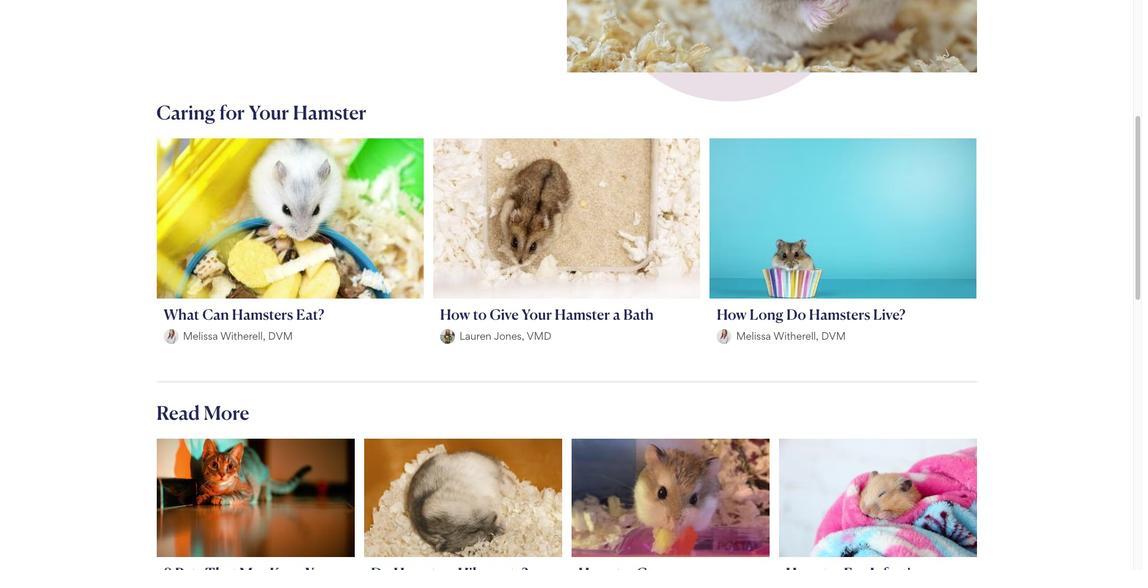Task type: vqa. For each thing, say whether or not it's contained in the screenshot.
You
no



Task type: describe. For each thing, give the bounding box(es) containing it.
how for how long do hamsters live?
[[717, 306, 747, 323]]

can
[[202, 306, 229, 323]]

1 hamsters from the left
[[232, 306, 293, 323]]

to
[[473, 306, 487, 323]]

2 hamsters from the left
[[809, 306, 870, 323]]

witherell, for hamsters
[[220, 330, 265, 342]]

melissa for can
[[183, 330, 218, 342]]

long
[[750, 306, 783, 323]]

melissa witherell, dvm for hamsters
[[183, 330, 293, 342]]

give
[[490, 306, 519, 323]]

caring for your hamster
[[156, 101, 366, 124]]

how for how to give your hamster a bath
[[440, 306, 470, 323]]

melissa witherell, dvm for do
[[736, 330, 846, 342]]

vmd
[[527, 330, 551, 342]]

1 vertical spatial your
[[522, 306, 552, 323]]

0 vertical spatial your
[[249, 101, 289, 124]]

what can hamsters eat?
[[164, 306, 324, 323]]

how to give your hamster a bath
[[440, 306, 654, 323]]

more
[[204, 401, 249, 425]]

live?
[[873, 306, 905, 323]]

by image
[[164, 329, 178, 344]]

bath
[[623, 306, 654, 323]]

dvm for hamsters
[[821, 330, 846, 342]]

read
[[156, 401, 200, 425]]

witherell, for do
[[773, 330, 819, 342]]

by image for how long do hamsters live?
[[717, 329, 731, 344]]



Task type: locate. For each thing, give the bounding box(es) containing it.
a
[[613, 306, 620, 323]]

witherell, down do on the right bottom of page
[[773, 330, 819, 342]]

hamster
[[293, 101, 366, 124], [555, 306, 610, 323]]

1 horizontal spatial hamster
[[555, 306, 610, 323]]

2 melissa from the left
[[736, 330, 771, 342]]

hamsters right do on the right bottom of page
[[809, 306, 870, 323]]

0 horizontal spatial melissa witherell, dvm
[[183, 330, 293, 342]]

melissa witherell, dvm down what can hamsters eat?
[[183, 330, 293, 342]]

2 dvm from the left
[[821, 330, 846, 342]]

2 by image from the left
[[717, 329, 731, 344]]

dvm
[[268, 330, 293, 342], [821, 330, 846, 342]]

lauren
[[460, 330, 491, 342]]

eat?
[[296, 306, 324, 323]]

1 vertical spatial hamster
[[555, 306, 610, 323]]

1 horizontal spatial hamsters
[[809, 306, 870, 323]]

0 horizontal spatial your
[[249, 101, 289, 124]]

witherell, down what can hamsters eat?
[[220, 330, 265, 342]]

lauren jones, vmd
[[460, 330, 551, 342]]

1 horizontal spatial melissa witherell, dvm
[[736, 330, 846, 342]]

0 horizontal spatial dvm
[[268, 330, 293, 342]]

1 horizontal spatial dvm
[[821, 330, 846, 342]]

witherell,
[[220, 330, 265, 342], [773, 330, 819, 342]]

for
[[219, 101, 245, 124]]

melissa
[[183, 330, 218, 342], [736, 330, 771, 342]]

how left to
[[440, 306, 470, 323]]

1 melissa from the left
[[183, 330, 218, 342]]

melissa down long
[[736, 330, 771, 342]]

0 horizontal spatial hamsters
[[232, 306, 293, 323]]

0 horizontal spatial witherell,
[[220, 330, 265, 342]]

1 by image from the left
[[440, 329, 455, 344]]

your up "vmd"
[[522, 306, 552, 323]]

0 horizontal spatial melissa
[[183, 330, 218, 342]]

dvm down "how long do hamsters live?" at the right of the page
[[821, 330, 846, 342]]

2 how from the left
[[717, 306, 747, 323]]

read more
[[156, 401, 249, 425]]

0 horizontal spatial how
[[440, 306, 470, 323]]

hamsters
[[232, 306, 293, 323], [809, 306, 870, 323]]

1 melissa witherell, dvm from the left
[[183, 330, 293, 342]]

1 horizontal spatial your
[[522, 306, 552, 323]]

how
[[440, 306, 470, 323], [717, 306, 747, 323]]

1 dvm from the left
[[268, 330, 293, 342]]

melissa down "can"
[[183, 330, 218, 342]]

what
[[164, 306, 199, 323]]

small gray hamster sitting in cage bedding image
[[567, 0, 977, 73]]

0 horizontal spatial hamster
[[293, 101, 366, 124]]

1 horizontal spatial by image
[[717, 329, 731, 344]]

melissa witherell, dvm down do on the right bottom of page
[[736, 330, 846, 342]]

1 horizontal spatial how
[[717, 306, 747, 323]]

your right for
[[249, 101, 289, 124]]

melissa witherell, dvm
[[183, 330, 293, 342], [736, 330, 846, 342]]

2 witherell, from the left
[[773, 330, 819, 342]]

0 vertical spatial hamster
[[293, 101, 366, 124]]

your
[[249, 101, 289, 124], [522, 306, 552, 323]]

by image for how to give your hamster a bath
[[440, 329, 455, 344]]

1 how from the left
[[440, 306, 470, 323]]

dvm for eat?
[[268, 330, 293, 342]]

1 witherell, from the left
[[220, 330, 265, 342]]

caring
[[156, 101, 215, 124]]

melissa for long
[[736, 330, 771, 342]]

0 horizontal spatial by image
[[440, 329, 455, 344]]

do
[[786, 306, 806, 323]]

dvm down what can hamsters eat?
[[268, 330, 293, 342]]

how left long
[[717, 306, 747, 323]]

1 horizontal spatial witherell,
[[773, 330, 819, 342]]

hamsters right "can"
[[232, 306, 293, 323]]

by image
[[440, 329, 455, 344], [717, 329, 731, 344]]

1 horizontal spatial melissa
[[736, 330, 771, 342]]

jones,
[[494, 330, 524, 342]]

2 melissa witherell, dvm from the left
[[736, 330, 846, 342]]

how long do hamsters live?
[[717, 306, 905, 323]]



